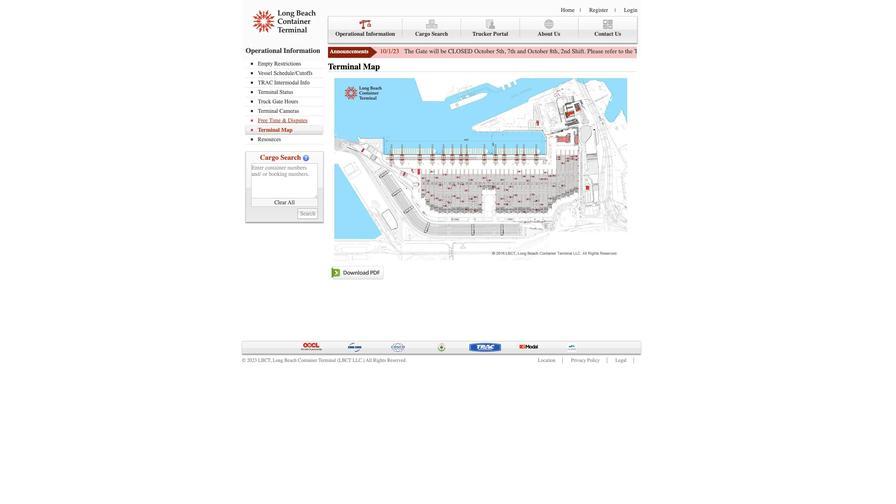 Task type: locate. For each thing, give the bounding box(es) containing it.
truck right to
[[635, 47, 649, 55]]

privacy policy
[[571, 358, 600, 364]]

cargo
[[415, 31, 430, 37], [260, 154, 279, 162]]

0 horizontal spatial all
[[288, 200, 295, 206]]

clear all button
[[251, 199, 318, 207]]

0 horizontal spatial october
[[474, 47, 495, 55]]

1 vertical spatial menu bar
[[246, 60, 326, 145]]

gate
[[735, 47, 745, 55]]

vessel
[[258, 70, 272, 77]]

reserved.
[[387, 358, 407, 364]]

operational information up empty restrictions link
[[246, 47, 320, 55]]

details
[[747, 47, 763, 55]]

1 horizontal spatial cargo search
[[415, 31, 448, 37]]

hours left web at the right of page
[[664, 47, 680, 55]]

hours up cameras
[[285, 99, 298, 105]]

for
[[707, 47, 714, 55], [765, 47, 772, 55]]

all
[[288, 200, 295, 206], [366, 358, 372, 364]]

the
[[404, 47, 414, 55]]

0 vertical spatial operational
[[336, 31, 365, 37]]

1 | from the left
[[580, 7, 581, 13]]

resources link
[[251, 137, 323, 143]]

©
[[242, 358, 246, 364]]

0 horizontal spatial operational
[[246, 47, 282, 55]]

for right page
[[707, 47, 714, 55]]

register
[[589, 7, 608, 13]]

about us
[[538, 31, 560, 37]]

0 horizontal spatial gate
[[273, 99, 283, 105]]

lbct,
[[258, 358, 272, 364]]

menu bar containing operational information
[[328, 16, 638, 43]]

privacy
[[571, 358, 586, 364]]

1 for from the left
[[707, 47, 714, 55]]

2 us from the left
[[615, 31, 621, 37]]

further
[[716, 47, 733, 55]]

1 horizontal spatial october
[[528, 47, 548, 55]]

gate right "the"
[[416, 47, 428, 55]]

1 vertical spatial hours
[[285, 99, 298, 105]]

map up resources "link"
[[281, 127, 293, 133]]

0 vertical spatial cargo search
[[415, 31, 448, 37]]

terminal status link
[[251, 89, 323, 95]]

truck inside empty restrictions vessel schedule/cutoffs trac intermodal info terminal status truck gate hours terminal cameras free time & disputes terminal map resources
[[258, 99, 271, 105]]

information
[[366, 31, 395, 37], [284, 47, 320, 55]]

0 vertical spatial cargo
[[415, 31, 430, 37]]

all right "llc.)" at the left
[[366, 358, 372, 364]]

be
[[441, 47, 447, 55]]

operational up announcements
[[336, 31, 365, 37]]

1 horizontal spatial search
[[432, 31, 448, 37]]

operational
[[336, 31, 365, 37], [246, 47, 282, 55]]

1 horizontal spatial menu bar
[[328, 16, 638, 43]]

2 | from the left
[[615, 7, 616, 13]]

10/1/23 the gate will be closed october 5th, 7th and october 8th, 2nd shift. please refer to the truck gate hours web page for further gate details for the week.
[[380, 47, 798, 55]]

cameras
[[280, 108, 299, 114]]

0 horizontal spatial menu bar
[[246, 60, 326, 145]]

terminal map
[[328, 62, 380, 72]]

cargo search
[[415, 31, 448, 37], [260, 154, 301, 162]]

map down announcements
[[363, 62, 380, 72]]

search inside 'cargo search' link
[[432, 31, 448, 37]]

1 horizontal spatial all
[[366, 358, 372, 364]]

map
[[363, 62, 380, 72], [281, 127, 293, 133]]

resources
[[258, 137, 281, 143]]

1 horizontal spatial operational information
[[336, 31, 395, 37]]

location link
[[538, 358, 556, 364]]

us right about
[[554, 31, 560, 37]]

© 2023 lbct, long beach container terminal (lbct llc.) all rights reserved.
[[242, 358, 407, 364]]

for right details
[[765, 47, 772, 55]]

1 vertical spatial cargo
[[260, 154, 279, 162]]

gate
[[416, 47, 428, 55], [651, 47, 663, 55], [273, 99, 283, 105]]

legal link
[[616, 358, 627, 364]]

search up be
[[432, 31, 448, 37]]

0 horizontal spatial |
[[580, 7, 581, 13]]

the
[[625, 47, 633, 55], [774, 47, 782, 55]]

0 vertical spatial information
[[366, 31, 395, 37]]

terminal down announcements
[[328, 62, 361, 72]]

the right to
[[625, 47, 633, 55]]

1 horizontal spatial |
[[615, 7, 616, 13]]

cargo up will
[[415, 31, 430, 37]]

cargo down the 'resources'
[[260, 154, 279, 162]]

0 vertical spatial map
[[363, 62, 380, 72]]

1 horizontal spatial cargo
[[415, 31, 430, 37]]

contact
[[595, 31, 614, 37]]

gate down status on the left of the page
[[273, 99, 283, 105]]

2 horizontal spatial gate
[[651, 47, 663, 55]]

1 horizontal spatial us
[[615, 31, 621, 37]]

truck down trac
[[258, 99, 271, 105]]

2 october from the left
[[528, 47, 548, 55]]

menu bar
[[328, 16, 638, 43], [246, 60, 326, 145]]

1 horizontal spatial information
[[366, 31, 395, 37]]

terminal up the 'resources'
[[258, 127, 280, 133]]

1 vertical spatial map
[[281, 127, 293, 133]]

operational information
[[336, 31, 395, 37], [246, 47, 320, 55]]

operational up empty
[[246, 47, 282, 55]]

information inside menu bar
[[366, 31, 395, 37]]

week.
[[783, 47, 798, 55]]

please
[[588, 47, 604, 55]]

operational information up announcements
[[336, 31, 395, 37]]

1 horizontal spatial for
[[765, 47, 772, 55]]

status
[[280, 89, 293, 95]]

free time & disputes link
[[251, 118, 323, 124]]

Enter container numbers and/ or booking numbers.  text field
[[251, 164, 318, 199]]

empty
[[258, 61, 273, 67]]

0 horizontal spatial for
[[707, 47, 714, 55]]

1 horizontal spatial the
[[774, 47, 782, 55]]

us right contact
[[615, 31, 621, 37]]

1 the from the left
[[625, 47, 633, 55]]

1 vertical spatial truck
[[258, 99, 271, 105]]

home
[[561, 7, 575, 13]]

| right the home
[[580, 7, 581, 13]]

cargo search up will
[[415, 31, 448, 37]]

information up 10/1/23
[[366, 31, 395, 37]]

None submit
[[298, 209, 318, 219]]

0 vertical spatial menu bar
[[328, 16, 638, 43]]

0 horizontal spatial hours
[[285, 99, 298, 105]]

and
[[517, 47, 526, 55]]

web
[[681, 47, 692, 55]]

hours
[[664, 47, 680, 55], [285, 99, 298, 105]]

cargo search down resources "link"
[[260, 154, 301, 162]]

0 vertical spatial hours
[[664, 47, 680, 55]]

legal
[[616, 358, 627, 364]]

october left 5th,
[[474, 47, 495, 55]]

october right and
[[528, 47, 548, 55]]

gate left web at the right of page
[[651, 47, 663, 55]]

0 vertical spatial all
[[288, 200, 295, 206]]

1 vertical spatial operational information
[[246, 47, 320, 55]]

0 horizontal spatial truck
[[258, 99, 271, 105]]

| left login
[[615, 7, 616, 13]]

terminal left (lbct at bottom left
[[318, 358, 336, 364]]

policy
[[587, 358, 600, 364]]

information up "restrictions"
[[284, 47, 320, 55]]

the left week.
[[774, 47, 782, 55]]

0 vertical spatial search
[[432, 31, 448, 37]]

october
[[474, 47, 495, 55], [528, 47, 548, 55]]

0 horizontal spatial the
[[625, 47, 633, 55]]

1 us from the left
[[554, 31, 560, 37]]

1 horizontal spatial truck
[[635, 47, 649, 55]]

10/1/23
[[380, 47, 399, 55]]

1 vertical spatial search
[[281, 154, 301, 162]]

0 horizontal spatial us
[[554, 31, 560, 37]]

|
[[580, 7, 581, 13], [615, 7, 616, 13]]

0 vertical spatial operational information
[[336, 31, 395, 37]]

all right clear
[[288, 200, 295, 206]]

search down resources "link"
[[281, 154, 301, 162]]

us
[[554, 31, 560, 37], [615, 31, 621, 37]]

0 horizontal spatial information
[[284, 47, 320, 55]]

empty restrictions vessel schedule/cutoffs trac intermodal info terminal status truck gate hours terminal cameras free time & disputes terminal map resources
[[258, 61, 313, 143]]

0 horizontal spatial cargo search
[[260, 154, 301, 162]]

trucker portal
[[473, 31, 508, 37]]

hours inside empty restrictions vessel schedule/cutoffs trac intermodal info terminal status truck gate hours terminal cameras free time & disputes terminal map resources
[[285, 99, 298, 105]]

login
[[624, 7, 638, 13]]

0 horizontal spatial cargo
[[260, 154, 279, 162]]

refer
[[605, 47, 617, 55]]

1 vertical spatial cargo search
[[260, 154, 301, 162]]

0 vertical spatial truck
[[635, 47, 649, 55]]

1 horizontal spatial map
[[363, 62, 380, 72]]

5th,
[[496, 47, 506, 55]]

disputes
[[288, 118, 308, 124]]

0 horizontal spatial map
[[281, 127, 293, 133]]

terminal
[[328, 62, 361, 72], [258, 89, 278, 95], [258, 108, 278, 114], [258, 127, 280, 133], [318, 358, 336, 364]]



Task type: describe. For each thing, give the bounding box(es) containing it.
contact us link
[[579, 18, 637, 38]]

time
[[269, 118, 281, 124]]

announcements
[[330, 48, 369, 55]]

truck gate hours link
[[251, 99, 323, 105]]

contact us
[[595, 31, 621, 37]]

1 vertical spatial operational
[[246, 47, 282, 55]]

privacy policy link
[[571, 358, 600, 364]]

&
[[282, 118, 287, 124]]

us for about us
[[554, 31, 560, 37]]

llc.)
[[353, 358, 365, 364]]

terminal cameras link
[[251, 108, 323, 114]]

shift.
[[572, 47, 586, 55]]

2 for from the left
[[765, 47, 772, 55]]

portal
[[493, 31, 508, 37]]

restrictions
[[274, 61, 301, 67]]

page
[[694, 47, 705, 55]]

us for contact us
[[615, 31, 621, 37]]

container
[[298, 358, 317, 364]]

intermodal
[[274, 80, 299, 86]]

2nd
[[561, 47, 571, 55]]

1 vertical spatial all
[[366, 358, 372, 364]]

8th,
[[550, 47, 559, 55]]

info
[[300, 80, 310, 86]]

long
[[273, 358, 283, 364]]

trucker portal link
[[461, 18, 520, 38]]

all inside button
[[288, 200, 295, 206]]

(lbct
[[337, 358, 352, 364]]

7th
[[508, 47, 516, 55]]

to
[[619, 47, 624, 55]]

terminal up free at the left of page
[[258, 108, 278, 114]]

clear
[[274, 200, 287, 206]]

vessel schedule/cutoffs link
[[251, 70, 323, 77]]

terminal map link
[[251, 127, 323, 133]]

trucker
[[473, 31, 492, 37]]

map inside empty restrictions vessel schedule/cutoffs trac intermodal info terminal status truck gate hours terminal cameras free time & disputes terminal map resources
[[281, 127, 293, 133]]

empty restrictions link
[[251, 61, 323, 67]]

1 horizontal spatial hours
[[664, 47, 680, 55]]

1 vertical spatial information
[[284, 47, 320, 55]]

login link
[[624, 7, 638, 13]]

closed
[[448, 47, 473, 55]]

free
[[258, 118, 268, 124]]

menu bar containing empty restrictions
[[246, 60, 326, 145]]

trac
[[258, 80, 273, 86]]

location
[[538, 358, 556, 364]]

clear all
[[274, 200, 295, 206]]

terminal down trac
[[258, 89, 278, 95]]

0 horizontal spatial operational information
[[246, 47, 320, 55]]

beach
[[284, 358, 297, 364]]

schedule/cutoffs
[[274, 70, 313, 77]]

operational information link
[[329, 18, 403, 38]]

trac intermodal info link
[[251, 80, 323, 86]]

about us link
[[520, 18, 579, 38]]

will
[[429, 47, 439, 55]]

operational information inside menu bar
[[336, 31, 395, 37]]

home link
[[561, 7, 575, 13]]

rights
[[373, 358, 386, 364]]

0 horizontal spatial search
[[281, 154, 301, 162]]

cargo search link
[[403, 18, 461, 38]]

cargo search inside 'cargo search' link
[[415, 31, 448, 37]]

1 october from the left
[[474, 47, 495, 55]]

register link
[[589, 7, 608, 13]]

2023
[[247, 358, 257, 364]]

1 horizontal spatial operational
[[336, 31, 365, 37]]

about
[[538, 31, 553, 37]]

2 the from the left
[[774, 47, 782, 55]]

1 horizontal spatial gate
[[416, 47, 428, 55]]

gate inside empty restrictions vessel schedule/cutoffs trac intermodal info terminal status truck gate hours terminal cameras free time & disputes terminal map resources
[[273, 99, 283, 105]]



